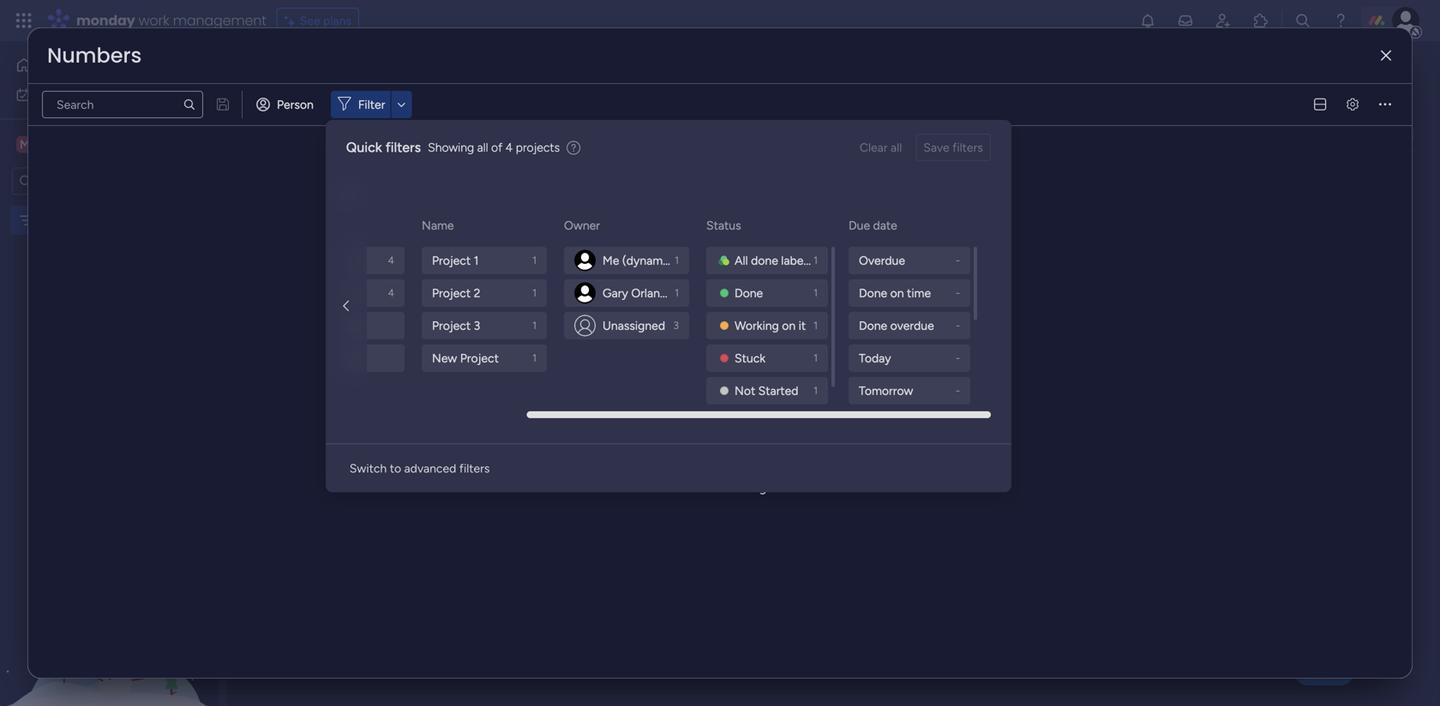 Task type: locate. For each thing, give the bounding box(es) containing it.
see plans
[[300, 13, 352, 28]]

1 vertical spatial month
[[319, 319, 354, 333]]

track
[[622, 96, 649, 110]]

new project
[[267, 172, 333, 187], [432, 351, 499, 366]]

3 inside owner group
[[673, 319, 679, 332]]

work right monday
[[139, 11, 169, 30]]

gary orlando image
[[1392, 7, 1420, 34], [574, 283, 596, 304]]

new inside button
[[267, 172, 292, 187]]

calendar
[[536, 126, 583, 141]]

1 horizontal spatial on
[[890, 286, 904, 301]]

0 horizontal spatial new project
[[267, 172, 333, 187]]

- for done overdue
[[956, 319, 960, 332]]

columns
[[298, 184, 351, 201]]

month for next month
[[319, 319, 354, 333]]

project for project 2
[[432, 286, 471, 301]]

month right this
[[314, 286, 349, 301]]

3
[[474, 319, 480, 333], [673, 319, 679, 332]]

- for overdue
[[956, 254, 960, 267]]

1 horizontal spatial table
[[369, 126, 397, 141]]

- for today
[[956, 352, 960, 364]]

1 horizontal spatial of
[[491, 140, 503, 155]]

get
[[760, 481, 778, 495]]

home
[[39, 58, 72, 72]]

2 - from the top
[[956, 287, 960, 299]]

all left done at top
[[735, 253, 748, 268]]

4 right group
[[388, 254, 394, 267]]

project down project 2 at top left
[[432, 319, 471, 333]]

of inside quick filters showing all of 4 projects
[[491, 140, 503, 155]]

project left the 'angle down' image
[[295, 172, 333, 187]]

4 for top group
[[388, 254, 394, 267]]

notifications image
[[1140, 12, 1157, 29]]

work right my
[[57, 87, 83, 102]]

m button
[[12, 130, 171, 159]]

1 vertical spatial on
[[782, 319, 796, 333]]

tomorrow
[[859, 384, 913, 398]]

1 vertical spatial 4
[[388, 254, 394, 267]]

owner group
[[564, 247, 693, 340]]

overdue
[[859, 253, 905, 268]]

due date
[[849, 218, 897, 233]]

3 - from the top
[[956, 319, 960, 332]]

list box
[[0, 202, 219, 466]]

1 horizontal spatial work
[[139, 11, 169, 30]]

new down project 3 at the left
[[432, 351, 457, 366]]

name
[[422, 218, 454, 233]]

month up the group
[[319, 319, 354, 333]]

of right track
[[652, 96, 664, 110]]

5 - from the top
[[956, 385, 960, 397]]

on left time
[[890, 286, 904, 301]]

filters left gantt
[[386, 139, 421, 156]]

0 vertical spatial 4
[[506, 140, 513, 155]]

0 vertical spatial gary orlando image
[[1392, 7, 1420, 34]]

v2 split view image
[[1315, 98, 1327, 111]]

new project inside name group
[[432, 351, 499, 366]]

1 vertical spatial gary orlando image
[[574, 283, 596, 304]]

0 vertical spatial month
[[314, 286, 349, 301]]

monday work management
[[76, 11, 266, 30]]

angle down image
[[349, 173, 357, 186]]

gary orlando image right help icon
[[1392, 7, 1420, 34]]

new
[[267, 172, 292, 187], [290, 351, 315, 366], [432, 351, 457, 366]]

month for this month
[[314, 286, 349, 301]]

see plans button
[[277, 8, 359, 33]]

me (dynamic)
[[603, 253, 676, 268]]

all inside status group
[[735, 253, 748, 268]]

quick filters showing all of 4 projects
[[346, 139, 560, 156]]

m
[[20, 137, 30, 152]]

work inside my work button
[[57, 87, 83, 102]]

1 horizontal spatial 3
[[673, 319, 679, 332]]

quick
[[346, 139, 382, 156]]

group
[[313, 253, 344, 268]]

select
[[621, 481, 655, 495]]

person
[[277, 97, 314, 112]]

option
[[0, 205, 219, 208]]

gary orlando image
[[574, 250, 596, 271]]

of right all
[[491, 140, 503, 155]]

table right main
[[315, 126, 343, 141]]

3 down 2
[[474, 319, 480, 333]]

table
[[315, 126, 343, 141], [369, 126, 397, 141]]

0 horizontal spatial all
[[280, 184, 295, 201]]

1
[[474, 253, 479, 268], [532, 254, 537, 267], [675, 254, 679, 267], [814, 254, 818, 267], [532, 287, 537, 299], [675, 287, 679, 299], [814, 287, 818, 299], [532, 319, 537, 332], [814, 319, 818, 332], [532, 352, 537, 364], [814, 352, 818, 364], [814, 385, 818, 397]]

all
[[280, 184, 295, 201], [735, 253, 748, 268]]

0 horizontal spatial of
[[357, 96, 369, 110]]

me
[[603, 253, 619, 268]]

new left columns
[[267, 172, 292, 187]]

filters right advanced
[[459, 461, 490, 476]]

my
[[38, 87, 54, 102]]

done down overdue at the right
[[859, 286, 887, 301]]

number
[[658, 481, 700, 495]]

None search field
[[42, 91, 203, 118]]

of
[[357, 96, 369, 110], [652, 96, 664, 110], [491, 140, 503, 155]]

all left columns
[[280, 184, 295, 201]]

0 vertical spatial all
[[280, 184, 295, 201]]

Numbers field
[[43, 41, 146, 70]]

new left the group
[[290, 351, 315, 366]]

apps image
[[1253, 12, 1270, 29]]

1 vertical spatial all
[[735, 253, 748, 268]]

done
[[735, 286, 763, 301], [859, 286, 887, 301], [859, 319, 887, 333]]

new project down project 3 at the left
[[432, 351, 499, 366]]

help image
[[1332, 12, 1350, 29]]

1 horizontal spatial filters
[[459, 461, 490, 476]]

0 vertical spatial work
[[139, 11, 169, 30]]

lottie animation element
[[0, 533, 219, 707]]

- for tomorrow
[[956, 385, 960, 397]]

new project down main
[[267, 172, 333, 187]]

gary orlando image left the gary
[[574, 283, 596, 304]]

work for monday
[[139, 11, 169, 30]]

2 table from the left
[[369, 126, 397, 141]]

0 vertical spatial new project
[[267, 172, 333, 187]]

table down 'filter'
[[369, 126, 397, 141]]

Filter dashboard by text search field
[[42, 91, 203, 118]]

(dynamic)
[[622, 253, 676, 268]]

to
[[390, 461, 401, 476], [745, 481, 757, 495]]

table button
[[356, 120, 410, 147]]

0 vertical spatial on
[[890, 286, 904, 301]]

4 left project 2 at top left
[[388, 287, 394, 299]]

my work button
[[10, 81, 184, 108]]

view
[[850, 126, 875, 141]]

0 horizontal spatial gary orlando image
[[574, 283, 596, 304]]

3 inside name group
[[474, 319, 480, 333]]

project left 2
[[432, 286, 471, 301]]

to left get
[[745, 481, 757, 495]]

on left it at top right
[[782, 319, 796, 333]]

on
[[890, 286, 904, 301], [782, 319, 796, 333]]

0 vertical spatial to
[[390, 461, 401, 476]]

main
[[286, 126, 312, 141]]

next month
[[290, 319, 354, 333]]

to right "switch" at the left of page
[[390, 461, 401, 476]]

1 horizontal spatial new project
[[432, 351, 499, 366]]

switch to advanced filters
[[350, 461, 490, 476]]

orlando
[[631, 286, 674, 301]]

monday
[[76, 11, 135, 30]]

done up today
[[859, 319, 887, 333]]

2 vertical spatial 4
[[388, 287, 394, 299]]

1 horizontal spatial all
[[735, 253, 748, 268]]

4 - from the top
[[956, 352, 960, 364]]

month
[[314, 286, 349, 301], [319, 319, 354, 333]]

of right type
[[357, 96, 369, 110]]

0 horizontal spatial to
[[390, 461, 401, 476]]

top
[[290, 253, 310, 268]]

1 vertical spatial filters
[[459, 461, 490, 476]]

1 vertical spatial work
[[57, 87, 83, 102]]

column
[[703, 481, 742, 495]]

on inside status group
[[782, 319, 796, 333]]

owner
[[564, 218, 600, 233]]

1 - from the top
[[956, 254, 960, 267]]

0 horizontal spatial table
[[315, 126, 343, 141]]

1 vertical spatial to
[[745, 481, 757, 495]]

project 1
[[432, 253, 479, 268]]

name group
[[422, 247, 550, 372]]

work
[[139, 11, 169, 30], [57, 87, 83, 102]]

project up project 2 at top left
[[432, 253, 471, 268]]

calendar button
[[523, 120, 596, 147]]

time
[[907, 286, 931, 301]]

3 down orlando
[[673, 319, 679, 332]]

and
[[571, 96, 591, 110]]

0 horizontal spatial work
[[57, 87, 83, 102]]

all columns dialog
[[96, 120, 1012, 568]]

person button
[[250, 91, 324, 118]]

help
[[1309, 663, 1340, 680]]

done inside status group
[[735, 286, 763, 301]]

done up working at the right top of page
[[735, 286, 763, 301]]

chart
[[480, 126, 510, 141]]

new group
[[290, 351, 352, 366]]

work for my
[[57, 87, 83, 102]]

keep
[[594, 96, 619, 110]]

0 horizontal spatial filters
[[386, 139, 421, 156]]

blank view button
[[806, 120, 888, 147]]

dapulse x slim image
[[1381, 50, 1392, 62]]

0 horizontal spatial 3
[[474, 319, 480, 333]]

search everything image
[[1295, 12, 1312, 29]]

filter
[[358, 97, 385, 112]]

4 right all
[[506, 140, 513, 155]]

not
[[735, 384, 755, 398]]

0 vertical spatial filters
[[386, 139, 421, 156]]

0 horizontal spatial on
[[782, 319, 796, 333]]

gary orlando image inside owner group
[[574, 283, 596, 304]]

1 vertical spatial new project
[[432, 351, 499, 366]]

inbox image
[[1177, 12, 1194, 29]]

on inside due date group
[[890, 286, 904, 301]]



Task type: vqa. For each thing, say whether or not it's contained in the screenshot.
and
yes



Task type: describe. For each thing, give the bounding box(es) containing it.
select product image
[[15, 12, 33, 29]]

main table
[[286, 126, 343, 141]]

blank
[[818, 126, 847, 141]]

filters inside button
[[459, 461, 490, 476]]

all for all columns
[[280, 184, 295, 201]]

done on time
[[859, 286, 931, 301]]

due
[[849, 218, 870, 233]]

assign
[[416, 96, 452, 110]]

new project button
[[260, 166, 340, 193]]

search image
[[183, 98, 196, 111]]

stands.
[[772, 96, 810, 110]]

learn more image
[[567, 140, 581, 156]]

where
[[667, 96, 700, 110]]

autopilot image
[[1290, 122, 1304, 144]]

lottie animation image
[[0, 533, 219, 707]]

timelines
[[519, 96, 568, 110]]

gantt
[[423, 126, 454, 141]]

plans
[[323, 13, 352, 28]]

switch to advanced filters button
[[343, 455, 497, 482]]

gantt button
[[410, 120, 467, 147]]

today
[[859, 351, 891, 366]]

- for done on time
[[956, 287, 960, 299]]

new inside name group
[[432, 351, 457, 366]]

next
[[290, 319, 316, 333]]

project 3
[[432, 319, 480, 333]]

my work
[[38, 87, 83, 102]]

show board description image
[[356, 65, 376, 82]]

date
[[873, 218, 897, 233]]

manage any type of project. assign owners, set timelines and keep track of where your project stands. button
[[260, 93, 836, 113]]

board activity image
[[1260, 63, 1281, 84]]

1 horizontal spatial to
[[745, 481, 757, 495]]

project for project 1
[[432, 253, 471, 268]]

chart button
[[467, 120, 523, 147]]

status group
[[706, 247, 832, 405]]

status
[[706, 218, 741, 233]]

unassigned
[[603, 319, 665, 333]]

2
[[474, 286, 480, 301]]

invite members image
[[1215, 12, 1232, 29]]

home button
[[10, 51, 184, 79]]

started
[[781, 481, 819, 495]]

numbers
[[47, 41, 142, 70]]

project.
[[372, 96, 413, 110]]

manage any type of project. assign owners, set timelines and keep track of where your project stands.
[[262, 96, 810, 110]]

project down project 3 at the left
[[460, 351, 499, 366]]

it
[[799, 319, 806, 333]]

4 for this month
[[388, 287, 394, 299]]

2 horizontal spatial of
[[652, 96, 664, 110]]

type
[[330, 96, 355, 110]]

see
[[300, 13, 320, 28]]

management
[[173, 11, 266, 30]]

gary orlando
[[603, 286, 674, 301]]

on for working
[[782, 319, 796, 333]]

switch
[[350, 461, 387, 476]]

1 horizontal spatial gary orlando image
[[1392, 7, 1420, 34]]

help button
[[1295, 658, 1355, 686]]

arrow down image
[[391, 94, 412, 115]]

set
[[500, 96, 516, 110]]

started
[[758, 384, 799, 398]]

khvhg field
[[256, 54, 348, 93]]

blank view
[[818, 126, 875, 141]]

automate
[[1311, 126, 1365, 141]]

all for all done labels
[[735, 253, 748, 268]]

all
[[477, 140, 488, 155]]

gary
[[603, 286, 628, 301]]

done for done
[[735, 286, 763, 301]]

project for project 3
[[432, 319, 471, 333]]

due date group
[[849, 247, 974, 568]]

advanced
[[404, 461, 456, 476]]

overdue
[[890, 319, 934, 333]]

workspace image
[[16, 135, 33, 154]]

v2 settings line image
[[1347, 98, 1359, 111]]

on for done
[[890, 286, 904, 301]]

labels
[[781, 253, 812, 268]]

top group
[[290, 253, 344, 268]]

new inside group group
[[290, 351, 315, 366]]

integrate
[[1139, 126, 1189, 141]]

group
[[318, 351, 352, 366]]

all done labels
[[735, 253, 812, 268]]

done
[[751, 253, 778, 268]]

done for done overdue
[[859, 319, 887, 333]]

more dots image
[[1380, 98, 1392, 111]]

group group
[[279, 247, 408, 372]]

owners,
[[455, 96, 497, 110]]

this
[[290, 286, 311, 301]]

done for done on time
[[859, 286, 887, 301]]

showing
[[428, 140, 474, 155]]

new project inside button
[[267, 172, 333, 187]]

any
[[308, 96, 327, 110]]

project inside button
[[295, 172, 333, 187]]

khvhg
[[261, 54, 344, 93]]

4 inside quick filters showing all of 4 projects
[[506, 140, 513, 155]]

manage
[[262, 96, 305, 110]]

all columns
[[280, 184, 351, 201]]

stuck
[[735, 351, 766, 366]]

1 table from the left
[[315, 126, 343, 141]]

select number column to get started
[[621, 481, 819, 495]]

not started
[[735, 384, 799, 398]]

to inside switch to advanced filters button
[[390, 461, 401, 476]]

project
[[730, 96, 769, 110]]

this month
[[290, 286, 349, 301]]

projects
[[516, 140, 560, 155]]

done overdue
[[859, 319, 934, 333]]

project 2
[[432, 286, 480, 301]]



